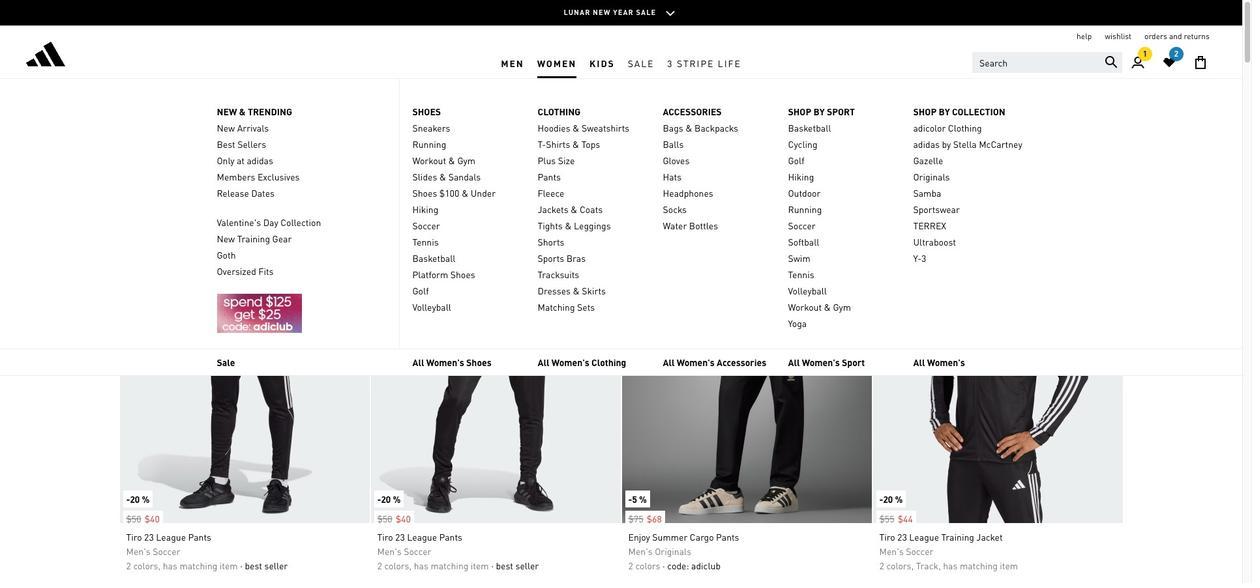 Task type: describe. For each thing, give the bounding box(es) containing it.
adicolor
[[913, 122, 946, 134]]

0 horizontal spatial hiking link
[[412, 203, 525, 216]]

1 horizontal spatial hiking link
[[788, 170, 900, 183]]

gloves link
[[663, 154, 775, 167]]

and left returns
[[1169, 31, 1182, 41]]

1 horizontal spatial basketball link
[[788, 121, 900, 134]]

1 vertical spatial the
[[119, 203, 134, 216]]

code:
[[667, 560, 689, 572]]

0 vertical spatial tracksuits link
[[414, 236, 457, 250]]

1 horizontal spatial the
[[257, 174, 272, 188]]

all women's clothing link
[[538, 357, 626, 369]]

1 tiro 23 league pants men's soccer 2 colors, has matching item · best seller from the left
[[126, 531, 288, 572]]

matching inside tiro 23 league training jacket men's soccer 2 colors, track, has matching item
[[960, 560, 998, 572]]

$55
[[879, 513, 894, 525]]

adiclub
[[691, 560, 721, 572]]

colors, for 1st men's soccer black tiro 23 league pants image from the left
[[133, 560, 161, 572]]

all
[[514, 174, 526, 188]]

shorts link
[[538, 235, 650, 248]]

dates
[[251, 187, 275, 199]]

sneakers
[[412, 122, 450, 134]]

supplies
[[367, 203, 405, 216]]

sweatshirts inside the clothing hoodies & sweatshirts t-shirts & tops plus size pants fleece jackets & coats tights & leggings shorts sports bras tracksuits dresses & skirts matching sets
[[582, 122, 629, 134]]

golf inside the "shoes sneakers running workout & gym slides & sandals shoes $100 & under hiking soccer tennis basketball platform shoes golf volleyball"
[[412, 285, 429, 297]]

2 vertical spatial $25
[[227, 203, 244, 216]]

bags & backpacks link
[[663, 121, 775, 134]]

2 - from the left
[[377, 494, 381, 505]]

2 inside enjoy summer cargo pants men's originals 2 colors · code: adiclub
[[628, 560, 633, 572]]

& right tights
[[565, 220, 572, 231]]

all for all women's clothing
[[538, 357, 549, 369]]

accessories bags & backpacks balls gloves hats headphones socks water bottles
[[663, 106, 738, 231]]

tennis inside shop by sport basketball cycling golf hiking outdoor running soccer softball swim tennis volleyball workout & gym yoga
[[788, 269, 814, 280]]

suits
[[246, 188, 268, 202]]

and up offer
[[271, 188, 288, 202]]

1 $40 from the left
[[145, 513, 160, 525]]

2 vertical spatial shoes
[[466, 357, 491, 369]]

1 horizontal spatial orders
[[1144, 31, 1167, 41]]

samba
[[913, 187, 941, 199]]

0 vertical spatial sale
[[636, 8, 656, 17]]

-5 %
[[628, 494, 647, 505]]

from
[[119, 188, 141, 202]]

collection
[[952, 106, 1005, 117]]

1 vertical spatial hoodies
[[197, 237, 230, 249]]

0 vertical spatial $25
[[428, 142, 462, 175]]

all for all women's
[[913, 357, 925, 369]]

3 stripe life link
[[661, 48, 748, 78]]

0 vertical spatial $125+
[[577, 142, 635, 175]]

oversized fits link
[[217, 265, 386, 278]]

2 -20 % from the left
[[377, 494, 401, 505]]

1 vertical spatial of
[[500, 188, 509, 202]]

pants inside the clothing hoodies & sweatshirts t-shirts & tops plus size pants fleece jackets & coats tights & leggings shorts sports bras tracksuits dresses & skirts matching sets
[[538, 171, 561, 183]]

game
[[207, 174, 233, 188]]

1 horizontal spatial clothing
[[592, 357, 626, 369]]

2 tiro 23 league pants men's soccer 2 colors, has matching item · best seller from the left
[[377, 531, 539, 572]]

by
[[942, 138, 951, 150]]

adidas inside new arrivals best sellers only at adidas members exclusives release dates
[[247, 155, 273, 166]]

fits
[[258, 265, 274, 277]]

0 horizontal spatial basketball link
[[412, 252, 525, 265]]

0 vertical spatial tracksuits
[[414, 237, 457, 249]]

t-
[[538, 138, 546, 150]]

& down you
[[571, 203, 577, 215]]

0 vertical spatial new
[[593, 8, 611, 17]]

2 $50 $40 from the left
[[377, 513, 411, 525]]

all women's sport
[[788, 357, 865, 369]]

1 horizontal spatial with
[[641, 142, 688, 175]]

skirts
[[582, 285, 606, 297]]

$125+ inside stay on top of your game with the men's clothing sale at adidas. stock up and save on all your favorite looks, from tops and tees to track suits and shorts. adiclub members save $25 on orders of $125+ when you use the code* adiclub for $25 off. offer ends 1/30, while supplies last. exclusions apply.
[[512, 188, 540, 202]]

soccer link for softball
[[788, 219, 900, 232]]

valentine's day collection link
[[217, 216, 386, 229]]

soccer inside the "shoes sneakers running workout & gym slides & sandals shoes $100 & under hiking soccer tennis basketball platform shoes golf volleyball"
[[412, 220, 440, 231]]

soccer link for $100
[[412, 219, 525, 232]]

sportswear link
[[913, 203, 1025, 216]]

item inside tiro 23 league training jacket men's soccer 2 colors, track, has matching item
[[1000, 560, 1018, 572]]

2 $50 from the left
[[377, 513, 392, 525]]

clothing inside 'shop by collection adicolor clothing adidas by stella mccartney gazelle originals samba sportswear terrex ultraboost y-3'
[[948, 122, 982, 134]]

- for tiro 23 league training jacket men's soccer 2 colors, track, has matching item
[[879, 494, 883, 505]]

adiclub inside stay on top of your game with the men's clothing sale at adidas. stock up and save on all your favorite looks, from tops and tees to track suits and shorts. adiclub members save $25 on orders of $125+ when you use the code* adiclub for $25 off. offer ends 1/30, while supplies last. exclusions apply.
[[166, 203, 208, 216]]

matching sets link
[[538, 301, 650, 314]]

2 inside tiro 23 league training jacket men's soccer 2 colors, track, has matching item
[[879, 560, 884, 572]]

women's for sport
[[802, 357, 840, 369]]

0 vertical spatial volleyball link
[[788, 284, 900, 297]]

tiro for $55
[[879, 531, 895, 543]]

0 horizontal spatial of
[[172, 174, 181, 188]]

year
[[613, 8, 634, 17]]

all women's accessories link
[[663, 357, 766, 369]]

women's for shoes
[[426, 357, 464, 369]]

1 vertical spatial tennis link
[[788, 268, 900, 281]]

0 vertical spatial adiclub
[[757, 142, 835, 175]]

plus
[[538, 155, 556, 166]]

samba link
[[913, 187, 1025, 200]]

top
[[155, 174, 170, 188]]

hoodies & sweatshirts
[[197, 237, 291, 249]]

% for enjoy summer cargo pants men's originals 2 colors · code: adiclub
[[639, 494, 647, 505]]

track
[[219, 188, 243, 202]]

clothing
[[538, 106, 581, 117]]

y-
[[913, 252, 921, 264]]

members inside new arrivals best sellers only at adidas members exclusives release dates
[[217, 171, 255, 183]]

ultraboost
[[913, 236, 956, 248]]

1 best from the left
[[245, 560, 262, 572]]

clothing
[[306, 174, 343, 188]]

sale
[[217, 357, 235, 369]]

outdoor link
[[788, 187, 900, 200]]

0 horizontal spatial clothing
[[245, 108, 284, 122]]

new inside the valentine's day collection new training gear goth oversized fits
[[217, 233, 235, 245]]

% for tiro 23 league pants men's soccer 2 colors, has matching item · best seller
[[142, 494, 150, 505]]

volleyball inside the "shoes sneakers running workout & gym slides & sandals shoes $100 & under hiking soccer tennis basketball platform shoes golf volleyball"
[[412, 301, 451, 313]]

2 item from the left
[[471, 560, 489, 572]]

women's for clothing
[[552, 357, 589, 369]]

tiro for $50
[[126, 531, 142, 543]]

socks link
[[663, 203, 775, 216]]

shop by collection adicolor clothing adidas by stella mccartney gazelle originals samba sportswear terrex ultraboost y-3
[[913, 106, 1022, 264]]

· for first men's soccer black tiro 23 league pants image from the right
[[491, 560, 494, 572]]

1 vertical spatial $25
[[434, 188, 451, 202]]

hoodies inside the clothing hoodies & sweatshirts t-shirts & tops plus size pants fleece jackets & coats tights & leggings shorts sports bras tracksuits dresses & skirts matching sets
[[538, 122, 570, 134]]

dresses
[[538, 285, 571, 297]]

& left tops
[[572, 138, 579, 150]]

outdoor
[[788, 187, 821, 199]]

· inside enjoy summer cargo pants men's originals 2 colors · code: adiclub
[[663, 560, 665, 572]]

all for all women's accessories
[[663, 357, 675, 369]]

2 23 from the left
[[395, 531, 405, 543]]

0 vertical spatial shoes
[[412, 187, 437, 199]]

at inside new arrivals best sellers only at adidas members exclusives release dates
[[237, 155, 244, 166]]

on up exclusions
[[453, 188, 465, 202]]

1 $50 $40 from the left
[[126, 513, 160, 525]]

stella
[[953, 138, 977, 150]]

2 best from the left
[[496, 560, 513, 572]]

shoes link
[[412, 105, 525, 118]]

- for tiro 23 league pants men's soccer 2 colors, has matching item · best seller
[[126, 494, 130, 505]]

soccer inside shop by sport basketball cycling golf hiking outdoor running soccer softball swim tennis volleyball workout & gym yoga
[[788, 220, 816, 231]]

valentine's
[[217, 216, 261, 228]]

2 % from the left
[[393, 494, 401, 505]]

tights
[[538, 220, 563, 231]]

only at adidas link
[[217, 154, 386, 167]]

- for enjoy summer cargo pants men's originals 2 colors · code: adiclub
[[628, 494, 632, 505]]

3 inside 'link'
[[667, 57, 673, 69]]

-20 % for tiro 23 league pants
[[126, 494, 150, 505]]

with inside stay on top of your game with the men's clothing sale at adidas. stock up and save on all your favorite looks, from tops and tees to track suits and shorts. adiclub members save $25 on orders of $125+ when you use the code* adiclub for $25 off. offer ends 1/30, while supplies last. exclusions apply.
[[235, 174, 255, 188]]

code*
[[694, 142, 752, 175]]

1 horizontal spatial tracksuits link
[[538, 268, 650, 281]]

orders inside stay on top of your game with the men's clothing sale at adidas. stock up and save on all your favorite looks, from tops and tees to track suits and shorts. adiclub members save $25 on orders of $125+ when you use the code* adiclub for $25 off. offer ends 1/30, while supplies last. exclusions apply.
[[467, 188, 498, 202]]

sale inside 'main navigation' element
[[628, 57, 654, 69]]

women's for accessories
[[677, 357, 715, 369]]

& inside accessories bags & backpacks balls gloves hats headphones socks water bottles
[[686, 122, 692, 134]]

new arrivals best sellers only at adidas members exclusives release dates
[[217, 122, 300, 199]]

1 link
[[1122, 47, 1154, 78]]

wishlist link
[[1105, 31, 1131, 42]]

exclusions
[[430, 203, 480, 216]]

seller for first men's soccer black tiro 23 league pants image from the right
[[515, 560, 539, 572]]

workout inside the "shoes sneakers running workout & gym slides & sandals shoes $100 & under hiking soccer tennis basketball platform shoes golf volleyball"
[[412, 155, 446, 166]]

ends
[[289, 203, 311, 216]]

at inside stay on top of your game with the men's clothing sale at adidas. stock up and save on all your favorite looks, from tops and tees to track suits and shorts. adiclub members save $25 on orders of $125+ when you use the code* adiclub for $25 off. offer ends 1/30, while supplies last. exclusions apply.
[[367, 174, 376, 188]]

women link
[[531, 48, 583, 78]]

gloves
[[663, 155, 689, 166]]

stay on top of your game with the men's clothing sale at adidas. stock up and save on all your favorite looks, from tops and tees to track suits and shorts. adiclub members save $25 on orders of $125+ when you use the code* adiclub for $25 off. offer ends 1/30, while supplies last. exclusions apply.
[[119, 174, 616, 216]]

soccer inside tiro 23 league training jacket men's soccer 2 colors, track, has matching item
[[906, 546, 933, 558]]

shop by collection link
[[913, 105, 1025, 118]]

1 vertical spatial hoodies & sweatshirts link
[[197, 236, 291, 250]]

basketball inside the "shoes sneakers running workout & gym slides & sandals shoes $100 & under hiking soccer tennis basketball platform shoes golf volleyball"
[[412, 252, 455, 264]]

23 for $55
[[897, 531, 907, 543]]

enjoy summer cargo pants men's originals 2 colors · code: adiclub
[[628, 531, 739, 572]]

swim
[[788, 252, 810, 264]]

20 for tiro 23 league training jacket men's soccer 2 colors, track, has matching item
[[883, 494, 893, 505]]

all women's
[[913, 357, 965, 369]]

0 horizontal spatial workout & gym link
[[412, 154, 525, 167]]

1 vertical spatial shoes
[[450, 269, 475, 280]]

1 horizontal spatial members
[[283, 142, 371, 175]]

0 horizontal spatial golf link
[[412, 284, 525, 297]]

men's clothing: members save $25 on orders $125+ with code* adiclub
[[119, 142, 835, 175]]

all women's shoes link
[[412, 357, 491, 369]]

1 vertical spatial jackets
[[373, 237, 405, 249]]

1 $50 from the left
[[126, 513, 141, 525]]

slides
[[412, 171, 437, 183]]

3 stripe life
[[667, 57, 741, 69]]

$44
[[898, 513, 913, 525]]

0 horizontal spatial tennis link
[[412, 235, 525, 248]]

colors, inside tiro 23 league training jacket men's soccer 2 colors, track, has matching item
[[886, 560, 914, 572]]

2 20 from the left
[[381, 494, 391, 505]]

shirts
[[546, 138, 570, 150]]

balls link
[[663, 138, 775, 151]]

23 for $50
[[144, 531, 154, 543]]

stock
[[414, 174, 440, 188]]

0 horizontal spatial volleyball link
[[412, 301, 525, 314]]

leggings
[[574, 220, 611, 231]]

tracksuits inside the clothing hoodies & sweatshirts t-shirts & tops plus size pants fleece jackets & coats tights & leggings shorts sports bras tracksuits dresses & skirts matching sets
[[538, 269, 579, 280]]

1 horizontal spatial running link
[[788, 203, 900, 216]]

0 vertical spatial hoodies & sweatshirts link
[[538, 121, 650, 134]]

cargo
[[690, 531, 714, 543]]



Task type: locate. For each thing, give the bounding box(es) containing it.
2 inside 2 link
[[1174, 49, 1178, 59]]

hiking link up outdoor link
[[788, 170, 900, 183]]

0 horizontal spatial save
[[410, 188, 431, 202]]

help link
[[1077, 31, 1092, 42]]

sweatshirts
[[582, 122, 629, 134], [242, 237, 291, 249]]

1 horizontal spatial sweatshirts
[[582, 122, 629, 134]]

& down valentine's
[[233, 237, 240, 249]]

& up $100
[[439, 171, 446, 183]]

& right $100
[[462, 187, 468, 199]]

stripe
[[677, 57, 714, 69]]

1 horizontal spatial basketball
[[788, 122, 831, 134]]

& left skirts
[[573, 285, 580, 297]]

1 men's soccer black tiro 23 league pants image from the left
[[120, 274, 369, 524]]

3 left stripe
[[667, 57, 673, 69]]

jackets down when
[[538, 203, 568, 215]]

orders up 1
[[1144, 31, 1167, 41]]

has
[[163, 560, 177, 572], [414, 560, 428, 572], [943, 560, 958, 572]]

1 vertical spatial workout
[[788, 301, 822, 313]]

adidas inside 'shop by collection adicolor clothing adidas by stella mccartney gazelle originals samba sportswear terrex ultraboost y-3'
[[913, 138, 940, 150]]

3 20 from the left
[[883, 494, 893, 505]]

0 horizontal spatial originals
[[655, 546, 691, 558]]

tiro 23 league training jacket men's soccer 2 colors, track, has matching item
[[879, 531, 1018, 572]]

new up goth
[[217, 233, 235, 245]]

1 your from the left
[[184, 174, 204, 188]]

pants link
[[538, 170, 650, 183]]

clothing up stella
[[948, 122, 982, 134]]

originals down summer
[[655, 546, 691, 558]]

sweatshirts down 'day'
[[242, 237, 291, 249]]

running down 'outdoor'
[[788, 203, 822, 215]]

on down sneakers link
[[468, 142, 493, 175]]

summer
[[652, 531, 688, 543]]

basketball link
[[788, 121, 900, 134], [412, 252, 525, 265]]

sweatshirts up t-shirts & tops link
[[582, 122, 629, 134]]

1 vertical spatial at
[[367, 174, 376, 188]]

tracksuits up platform
[[414, 237, 457, 249]]

1 horizontal spatial 20
[[381, 494, 391, 505]]

by up adicolor
[[939, 106, 950, 117]]

running
[[412, 138, 446, 150], [788, 203, 822, 215]]

2 · from the left
[[491, 560, 494, 572]]

tops
[[581, 138, 600, 150]]

by for collection
[[939, 106, 950, 117]]

soccer link
[[412, 219, 525, 232], [788, 219, 900, 232]]

mccartney
[[979, 138, 1022, 150]]

0 horizontal spatial item
[[220, 560, 238, 572]]

1 vertical spatial tracksuits link
[[538, 268, 650, 281]]

platform
[[412, 269, 448, 280]]

1 vertical spatial tracksuits
[[538, 269, 579, 280]]

0 horizontal spatial your
[[184, 174, 204, 188]]

sellers
[[237, 138, 266, 150]]

2 horizontal spatial 23
[[897, 531, 907, 543]]

men's
[[275, 174, 303, 188]]

use
[[589, 188, 605, 202]]

· for 1st men's soccer black tiro 23 league pants image from the left
[[240, 560, 243, 572]]

1 colors, from the left
[[133, 560, 161, 572]]

volleyball link down swim link
[[788, 284, 900, 297]]

men's originals black enjoy summer cargo pants image
[[622, 274, 872, 524]]

3 down ultraboost
[[921, 252, 926, 264]]

seller for 1st men's soccer black tiro 23 league pants image from the left
[[264, 560, 288, 572]]

1 vertical spatial originals
[[655, 546, 691, 558]]

1 horizontal spatial your
[[528, 174, 548, 188]]

men's soccer black tiro 23 league training jacket image
[[873, 274, 1123, 524]]

basketball link up 'cycling' "link"
[[788, 121, 900, 134]]

0 horizontal spatial hiking
[[412, 203, 438, 215]]

new & trending link
[[217, 105, 386, 118]]

list containing hoodies & sweatshirts
[[119, 227, 466, 260]]

with down bags
[[641, 142, 688, 175]]

1 seller from the left
[[264, 560, 288, 572]]

1 matching from the left
[[180, 560, 217, 572]]

running link down outdoor link
[[788, 203, 900, 216]]

kids
[[590, 57, 615, 69]]

the down from
[[119, 203, 134, 216]]

new
[[593, 8, 611, 17], [217, 106, 237, 117]]

your
[[184, 174, 204, 188], [528, 174, 548, 188]]

2 tiro from the left
[[377, 531, 393, 543]]

training inside tiro 23 league training jacket men's soccer 2 colors, track, has matching item
[[941, 531, 974, 543]]

4 % from the left
[[895, 494, 903, 505]]

goth
[[217, 249, 236, 261]]

tennis inside the "shoes sneakers running workout & gym slides & sandals shoes $100 & under hiking soccer tennis basketball platform shoes golf volleyball"
[[412, 236, 439, 248]]

1 soccer link from the left
[[412, 219, 525, 232]]

1 horizontal spatial ·
[[491, 560, 494, 572]]

hiking down stock on the top of the page
[[412, 203, 438, 215]]

hiking inside shop by sport basketball cycling golf hiking outdoor running soccer softball swim tennis volleyball workout & gym yoga
[[788, 171, 814, 183]]

1 horizontal spatial golf link
[[788, 154, 900, 167]]

tiro inside tiro 23 league training jacket men's soccer 2 colors, track, has matching item
[[879, 531, 895, 543]]

tops
[[144, 188, 163, 202]]

3 matching from the left
[[960, 560, 998, 572]]

all women's clothing
[[538, 357, 626, 369]]

4 women's from the left
[[802, 357, 840, 369]]

4 - from the left
[[879, 494, 883, 505]]

new left year
[[593, 8, 611, 17]]

1 horizontal spatial workout
[[788, 301, 822, 313]]

& down clothing
[[573, 122, 579, 134]]

1 horizontal spatial seller
[[515, 560, 539, 572]]

2 horizontal spatial colors,
[[886, 560, 914, 572]]

1 horizontal spatial save
[[477, 174, 497, 188]]

1 vertical spatial new
[[217, 106, 237, 117]]

0 horizontal spatial jackets
[[373, 237, 405, 249]]

sport
[[827, 106, 855, 117]]

water
[[663, 220, 687, 231]]

1 horizontal spatial shop
[[913, 106, 937, 117]]

y-3 link
[[913, 252, 1025, 265]]

last.
[[408, 203, 428, 216]]

1 horizontal spatial soccer link
[[788, 219, 900, 232]]

2 by from the left
[[939, 106, 950, 117]]

volleyball inside shop by sport basketball cycling golf hiking outdoor running soccer softball swim tennis volleyball workout & gym yoga
[[788, 285, 827, 297]]

0 horizontal spatial $40
[[145, 513, 160, 525]]

1 horizontal spatial originals
[[913, 171, 950, 183]]

2 soccer link from the left
[[788, 219, 900, 232]]

1 horizontal spatial 3
[[921, 252, 926, 264]]

3 women's from the left
[[677, 357, 715, 369]]

5 women's from the left
[[927, 357, 965, 369]]

enjoy
[[628, 531, 650, 543]]

1 shop from the left
[[788, 106, 811, 117]]

1 tiro from the left
[[126, 531, 142, 543]]

and right up
[[457, 174, 474, 188]]

originals down gazelle on the right of the page
[[913, 171, 950, 183]]

hoodies up shirts
[[538, 122, 570, 134]]

$100
[[439, 187, 459, 199]]

golf down cycling
[[788, 155, 804, 166]]

1 horizontal spatial item
[[471, 560, 489, 572]]

3 tiro from the left
[[879, 531, 895, 543]]

new inside 'main navigation' element
[[217, 106, 237, 117]]

new up 'best' at the top
[[217, 122, 235, 134]]

hiking
[[788, 171, 814, 183], [412, 203, 438, 215]]

shop
[[788, 106, 811, 117], [913, 106, 937, 117]]

adicolor clothing link
[[913, 121, 1025, 134]]

headphones
[[663, 187, 713, 199]]

hiking inside the "shoes sneakers running workout & gym slides & sandals shoes $100 & under hiking soccer tennis basketball platform shoes golf volleyball"
[[412, 203, 438, 215]]

sale link
[[217, 357, 235, 369]]

1 vertical spatial basketball
[[412, 252, 455, 264]]

has inside tiro 23 league training jacket men's soccer 2 colors, track, has matching item
[[943, 560, 958, 572]]

hoodies down valentine's
[[197, 237, 230, 249]]

$75
[[628, 513, 643, 525]]

1 horizontal spatial tracksuits
[[538, 269, 579, 280]]

0 horizontal spatial hoodies
[[197, 237, 230, 249]]

hats
[[663, 171, 682, 183]]

2 your from the left
[[528, 174, 548, 188]]

originals
[[913, 171, 950, 183], [655, 546, 691, 558]]

adiclub up 'outdoor'
[[757, 142, 835, 175]]

new up 'best' at the top
[[217, 106, 237, 117]]

workout & gym link up yoga link
[[788, 301, 900, 314]]

all for all women's shoes
[[412, 357, 424, 369]]

your up tees in the left top of the page
[[184, 174, 204, 188]]

tennis down swim
[[788, 269, 814, 280]]

1 vertical spatial training
[[941, 531, 974, 543]]

% for tiro 23 league training jacket men's soccer 2 colors, track, has matching item
[[895, 494, 903, 505]]

sandals
[[448, 171, 481, 183]]

volleyball down swim
[[788, 285, 827, 297]]

league for $50 $40
[[156, 531, 186, 543]]

volleyball link down platform shoes link
[[412, 301, 525, 314]]

0 vertical spatial tennis link
[[412, 235, 525, 248]]

1 horizontal spatial training
[[941, 531, 974, 543]]

colors, for first men's soccer black tiro 23 league pants image from the right
[[384, 560, 412, 572]]

release dates link
[[217, 187, 386, 200]]

1 horizontal spatial best
[[496, 560, 513, 572]]

you
[[570, 188, 586, 202]]

& right men
[[239, 106, 246, 117]]

1 20 from the left
[[130, 494, 140, 505]]

2 horizontal spatial league
[[909, 531, 939, 543]]

1 horizontal spatial 23
[[395, 531, 405, 543]]

cycling
[[788, 138, 817, 150]]

hoodies & sweatshirts link down valentine's
[[197, 236, 291, 250]]

0 horizontal spatial adiclub
[[166, 203, 208, 216]]

1 vertical spatial new
[[217, 233, 235, 245]]

main navigation element
[[0, 48, 1242, 377]]

1 vertical spatial golf link
[[412, 284, 525, 297]]

2 new from the top
[[217, 233, 235, 245]]

2 seller from the left
[[515, 560, 539, 572]]

4 all from the left
[[788, 357, 800, 369]]

all women's sport link
[[788, 357, 865, 369]]

23 inside tiro 23 league training jacket men's soccer 2 colors, track, has matching item
[[897, 531, 907, 543]]

1 horizontal spatial $40
[[396, 513, 411, 525]]

new inside new arrivals best sellers only at adidas members exclusives release dates
[[217, 122, 235, 134]]

2 horizontal spatial has
[[943, 560, 958, 572]]

& right bags
[[686, 122, 692, 134]]

of up apply.
[[500, 188, 509, 202]]

basketball up platform
[[412, 252, 455, 264]]

adiclub down tees in the left top of the page
[[166, 203, 208, 216]]

2 men's soccer black tiro 23 league pants image from the left
[[371, 274, 620, 524]]

workout & gym link up "slides & sandals" link
[[412, 154, 525, 167]]

by left sport
[[813, 106, 825, 117]]

of right top
[[172, 174, 181, 188]]

1 vertical spatial orders
[[467, 188, 498, 202]]

0 horizontal spatial running
[[412, 138, 446, 150]]

jackets inside the clothing hoodies & sweatshirts t-shirts & tops plus size pants fleece jackets & coats tights & leggings shorts sports bras tracksuits dresses & skirts matching sets
[[538, 203, 568, 215]]

your right the all at top left
[[528, 174, 548, 188]]

1 horizontal spatial men's soccer black tiro 23 league pants image
[[371, 274, 620, 524]]

sports
[[538, 252, 564, 264]]

1 has from the left
[[163, 560, 177, 572]]

with up suits
[[235, 174, 255, 188]]

shop up adicolor
[[913, 106, 937, 117]]

0 vertical spatial tennis
[[412, 236, 439, 248]]

1 vertical spatial basketball link
[[412, 252, 525, 265]]

while
[[339, 203, 364, 216]]

orders and returns
[[1144, 31, 1210, 41]]

0 horizontal spatial sweatshirts
[[242, 237, 291, 249]]

at right only
[[237, 155, 244, 166]]

gym up yoga link
[[833, 301, 851, 313]]

save
[[477, 174, 497, 188], [410, 188, 431, 202]]

at
[[237, 155, 244, 166], [367, 174, 376, 188]]

sale right year
[[636, 8, 656, 17]]

hiking link down shoes $100 & under link
[[412, 203, 525, 216]]

all for all women's sport
[[788, 357, 800, 369]]

by for sport
[[813, 106, 825, 117]]

jackets & coats link
[[538, 203, 650, 216]]

shop inside 'shop by collection adicolor clothing adidas by stella mccartney gazelle originals samba sportswear terrex ultraboost y-3'
[[913, 106, 937, 117]]

1 horizontal spatial adidas
[[913, 138, 940, 150]]

training down valentine's
[[237, 233, 270, 245]]

2 $40 from the left
[[396, 513, 411, 525]]

golf inside shop by sport basketball cycling golf hiking outdoor running soccer softball swim tennis volleyball workout & gym yoga
[[788, 155, 804, 166]]

soccer link down exclusions
[[412, 219, 525, 232]]

shop for shop by sport basketball cycling golf hiking outdoor running soccer softball swim tennis volleyball workout & gym yoga
[[788, 106, 811, 117]]

0 vertical spatial save
[[477, 174, 497, 188]]

0 horizontal spatial league
[[156, 531, 186, 543]]

1 horizontal spatial golf
[[788, 155, 804, 166]]

3 - from the left
[[628, 494, 632, 505]]

adidas down sellers
[[247, 155, 273, 166]]

3 has from the left
[[943, 560, 958, 572]]

gym inside the "shoes sneakers running workout & gym slides & sandals shoes $100 & under hiking soccer tennis basketball platform shoes golf volleyball"
[[457, 155, 475, 166]]

0 horizontal spatial matching
[[180, 560, 217, 572]]

20 for tiro 23 league pants men's soccer 2 colors, has matching item · best seller
[[130, 494, 140, 505]]

at right the sale
[[367, 174, 376, 188]]

basketball inside shop by sport basketball cycling golf hiking outdoor running soccer softball swim tennis volleyball workout & gym yoga
[[788, 122, 831, 134]]

1 % from the left
[[142, 494, 150, 505]]

by inside 'shop by collection adicolor clothing adidas by stella mccartney gazelle originals samba sportswear terrex ultraboost y-3'
[[939, 106, 950, 117]]

hoodies & sweatshirts link
[[538, 121, 650, 134], [197, 236, 291, 250]]

0 horizontal spatial best
[[245, 560, 262, 572]]

0 vertical spatial running link
[[412, 138, 525, 151]]

2 all from the left
[[538, 357, 549, 369]]

1 horizontal spatial workout & gym link
[[788, 301, 900, 314]]

hats link
[[663, 170, 775, 183]]

bags
[[663, 122, 683, 134]]

1 horizontal spatial $50
[[377, 513, 392, 525]]

1 league from the left
[[156, 531, 186, 543]]

& up yoga link
[[824, 301, 831, 313]]

0 horizontal spatial gym
[[457, 155, 475, 166]]

the up suits
[[257, 174, 272, 188]]

1 vertical spatial workout & gym link
[[788, 301, 900, 314]]

2 link
[[1154, 47, 1185, 78]]

1 horizontal spatial new
[[593, 8, 611, 17]]

tracksuits link
[[414, 236, 457, 250], [538, 268, 650, 281]]

1/30,
[[314, 203, 337, 216]]

1 horizontal spatial $50 $40
[[377, 513, 411, 525]]

training
[[237, 233, 270, 245], [941, 531, 974, 543]]

sale right kids link
[[628, 57, 654, 69]]

1 horizontal spatial tennis link
[[788, 268, 900, 281]]

golf link down platform shoes link
[[412, 284, 525, 297]]

league inside tiro 23 league training jacket men's soccer 2 colors, track, has matching item
[[909, 531, 939, 543]]

1 horizontal spatial volleyball
[[788, 285, 827, 297]]

2 has from the left
[[414, 560, 428, 572]]

list
[[119, 227, 466, 260]]

1 women's from the left
[[426, 357, 464, 369]]

day
[[263, 216, 278, 228]]

shop inside shop by sport basketball cycling golf hiking outdoor running soccer softball swim tennis volleyball workout & gym yoga
[[788, 106, 811, 117]]

all
[[412, 357, 424, 369], [538, 357, 549, 369], [663, 357, 675, 369], [788, 357, 800, 369], [913, 357, 925, 369]]

when
[[543, 188, 567, 202]]

jackets down the supplies
[[373, 237, 405, 249]]

1 23 from the left
[[144, 531, 154, 543]]

0 vertical spatial volleyball
[[788, 285, 827, 297]]

by inside shop by sport basketball cycling golf hiking outdoor running soccer softball swim tennis volleyball workout & gym yoga
[[813, 106, 825, 117]]

0 horizontal spatial $125+
[[512, 188, 540, 202]]

1 · from the left
[[240, 560, 243, 572]]

all women's accessories
[[663, 357, 766, 369]]

1 horizontal spatial hoodies
[[538, 122, 570, 134]]

soccer link up softball link
[[788, 219, 900, 232]]

basketball link up platform shoes link
[[412, 252, 525, 265]]

balls
[[663, 138, 684, 150]]

1 -20 % from the left
[[126, 494, 150, 505]]

Search field
[[972, 52, 1122, 73]]

adidas by stella mccartney link
[[913, 138, 1025, 151]]

hiking up 'outdoor'
[[788, 171, 814, 183]]

men's inside enjoy summer cargo pants men's originals 2 colors · code: adiclub
[[628, 546, 653, 558]]

0 vertical spatial hoodies
[[538, 122, 570, 134]]

2 women's from the left
[[552, 357, 589, 369]]

2 league from the left
[[407, 531, 437, 543]]

training inside the valentine's day collection new training gear goth oversized fits
[[237, 233, 270, 245]]

1 horizontal spatial has
[[414, 560, 428, 572]]

3 league from the left
[[909, 531, 939, 543]]

golf down platform
[[412, 285, 429, 297]]

all women's link
[[913, 357, 965, 369]]

men's soccer black tiro 23 league pants image
[[120, 274, 369, 524], [371, 274, 620, 524]]

0 horizontal spatial members
[[217, 171, 255, 183]]

and down top
[[166, 188, 183, 202]]

0 horizontal spatial colors,
[[133, 560, 161, 572]]

apply.
[[483, 203, 509, 216]]

0 vertical spatial workout & gym link
[[412, 154, 525, 167]]

0 vertical spatial the
[[257, 174, 272, 188]]

2 colors, from the left
[[384, 560, 412, 572]]

0 horizontal spatial with
[[235, 174, 255, 188]]

tennis up platform
[[412, 236, 439, 248]]

sets
[[577, 301, 595, 313]]

workout up slides
[[412, 155, 446, 166]]

of
[[172, 174, 181, 188], [500, 188, 509, 202]]

men
[[215, 108, 235, 122]]

clothing down matching sets link on the bottom of page
[[592, 357, 626, 369]]

on left top
[[141, 174, 153, 188]]

basketball up cycling
[[788, 122, 831, 134]]

0 vertical spatial basketball
[[788, 122, 831, 134]]

tennis link down swim link
[[788, 268, 900, 281]]

dresses & skirts link
[[538, 284, 650, 297]]

clothing up sellers
[[245, 108, 284, 122]]

men link
[[214, 108, 235, 123]]

& up 'sandals'
[[448, 155, 455, 166]]

1 - from the left
[[126, 494, 130, 505]]

by
[[813, 106, 825, 117], [939, 106, 950, 117]]

0 vertical spatial originals
[[913, 171, 950, 183]]

running down sneakers
[[412, 138, 446, 150]]

tennis
[[412, 236, 439, 248], [788, 269, 814, 280]]

new & trending
[[217, 106, 292, 117]]

help
[[1077, 31, 1092, 41]]

orders up apply.
[[467, 188, 498, 202]]

0 vertical spatial workout
[[412, 155, 446, 166]]

men's inside tiro 23 league training jacket men's soccer 2 colors, track, has matching item
[[879, 546, 904, 558]]

lunar
[[564, 8, 590, 17]]

3 23 from the left
[[897, 531, 907, 543]]

0 vertical spatial orders
[[1144, 31, 1167, 41]]

training left the jacket
[[941, 531, 974, 543]]

5 all from the left
[[913, 357, 925, 369]]

-20 % for tiro 23 league training jacket
[[879, 494, 903, 505]]

3 item from the left
[[1000, 560, 1018, 572]]

3 all from the left
[[663, 357, 675, 369]]

tiro
[[126, 531, 142, 543], [377, 531, 393, 543], [879, 531, 895, 543]]

0 horizontal spatial at
[[237, 155, 244, 166]]

1 vertical spatial 3
[[921, 252, 926, 264]]

2 matching from the left
[[431, 560, 468, 572]]

3 -20 % from the left
[[879, 494, 903, 505]]

1 all from the left
[[412, 357, 424, 369]]

tennis link up platform shoes link
[[412, 235, 525, 248]]

shop up cycling
[[788, 106, 811, 117]]

3 % from the left
[[639, 494, 647, 505]]

1 vertical spatial $125+
[[512, 188, 540, 202]]

new arrivals link
[[217, 121, 386, 134]]

2 shop from the left
[[913, 106, 937, 117]]

0 horizontal spatial soccer link
[[412, 219, 525, 232]]

0 horizontal spatial shop
[[788, 106, 811, 117]]

gym inside shop by sport basketball cycling golf hiking outdoor running soccer softball swim tennis volleyball workout & gym yoga
[[833, 301, 851, 313]]

1 horizontal spatial matching
[[431, 560, 468, 572]]

5
[[632, 494, 637, 505]]

adidas up gazelle on the right of the page
[[913, 138, 940, 150]]

golf link down 'cycling' "link"
[[788, 154, 900, 167]]

tees
[[186, 188, 205, 202]]

accessories link
[[663, 105, 775, 118]]

on left the all at top left
[[500, 174, 511, 188]]

1 vertical spatial sweatshirts
[[242, 237, 291, 249]]

1 by from the left
[[813, 106, 825, 117]]

pants inside enjoy summer cargo pants men's originals 2 colors · code: adiclub
[[716, 531, 739, 543]]

workout up yoga
[[788, 301, 822, 313]]

shop for shop by collection adicolor clothing adidas by stella mccartney gazelle originals samba sportswear terrex ultraboost y-3
[[913, 106, 937, 117]]

1 new from the top
[[217, 122, 235, 134]]

running inside the "shoes sneakers running workout & gym slides & sandals shoes $100 & under hiking soccer tennis basketball platform shoes golf volleyball"
[[412, 138, 446, 150]]

new training gear link
[[217, 232, 386, 245]]

running link down sneakers link
[[412, 138, 525, 151]]

jackets link
[[373, 236, 405, 250]]

1 item from the left
[[220, 560, 238, 572]]

& inside shop by sport basketball cycling golf hiking outdoor running soccer softball swim tennis volleyball workout & gym yoga
[[824, 301, 831, 313]]

orders
[[499, 142, 571, 175]]

volleyball down platform
[[412, 301, 451, 313]]

originals inside 'shop by collection adicolor clothing adidas by stella mccartney gazelle originals samba sportswear terrex ultraboost y-3'
[[913, 171, 950, 183]]

clothing hoodies & sweatshirts t-shirts & tops plus size pants fleece jackets & coats tights & leggings shorts sports bras tracksuits dresses & skirts matching sets
[[538, 106, 629, 313]]

originals inside enjoy summer cargo pants men's originals 2 colors · code: adiclub
[[655, 546, 691, 558]]

0 vertical spatial golf link
[[788, 154, 900, 167]]

fleece link
[[538, 187, 650, 200]]

1 vertical spatial volleyball
[[412, 301, 451, 313]]

sports bras link
[[538, 252, 650, 265]]

league for $55 $44
[[909, 531, 939, 543]]

3 inside 'shop by collection adicolor clothing adidas by stella mccartney gazelle originals samba sportswear terrex ultraboost y-3'
[[921, 252, 926, 264]]

save
[[377, 142, 422, 175]]

running inside shop by sport basketball cycling golf hiking outdoor running soccer softball swim tennis volleyball workout & gym yoga
[[788, 203, 822, 215]]

0 horizontal spatial new
[[217, 106, 237, 117]]

kids link
[[583, 48, 621, 78]]

0 vertical spatial gym
[[457, 155, 475, 166]]

tracksuits up dresses
[[538, 269, 579, 280]]

hoodies & sweatshirts link up t-shirts & tops link
[[538, 121, 650, 134]]

gym up 'sandals'
[[457, 155, 475, 166]]

tracksuits link up platform
[[414, 236, 457, 250]]

tracksuits link down sports bras link
[[538, 268, 650, 281]]

workout inside shop by sport basketball cycling golf hiking outdoor running soccer softball swim tennis volleyball workout & gym yoga
[[788, 301, 822, 313]]

3 · from the left
[[663, 560, 665, 572]]

3 colors, from the left
[[886, 560, 914, 572]]



Task type: vqa. For each thing, say whether or not it's contained in the screenshot.
the bottommost Hoodies & Sweatshirts link
yes



